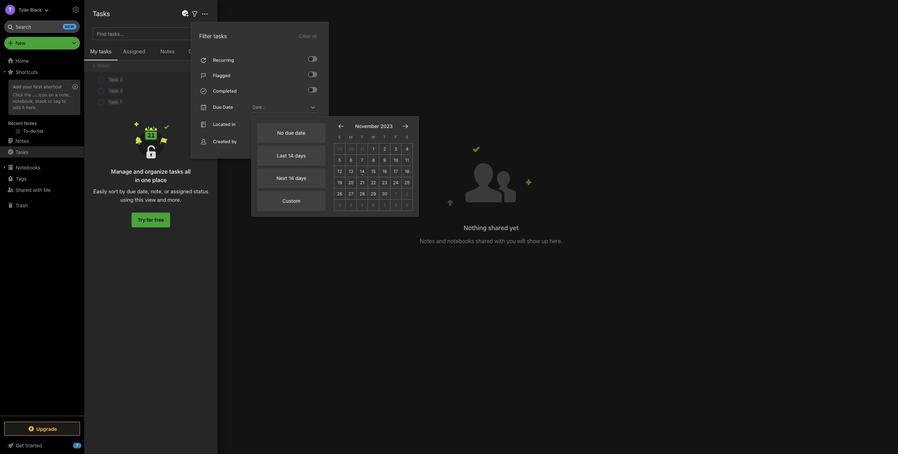 Task type: describe. For each thing, give the bounding box(es) containing it.
1 horizontal spatial by
[[232, 139, 237, 144]]

0 vertical spatial due
[[285, 130, 294, 136]]

1 vertical spatial 4
[[350, 202, 352, 208]]

this
[[135, 197, 144, 203]]

15 button
[[368, 166, 379, 177]]

notebooks
[[16, 164, 40, 170]]

group inside tree
[[0, 78, 84, 138]]

easily sort by due date, note, or assigned status using this view and more.
[[93, 188, 208, 203]]

flagged
[[213, 73, 230, 78]]

days for last 14 days
[[295, 153, 306, 159]]

...
[[32, 92, 37, 98]]

1 vertical spatial 3 button
[[334, 200, 346, 211]]

16 button
[[379, 166, 391, 177]]

shortcuts button
[[0, 66, 84, 78]]

november
[[355, 123, 379, 129]]

add your first shortcut
[[13, 84, 62, 89]]

settings image
[[72, 6, 80, 14]]

notes link
[[0, 135, 84, 146]]

your
[[23, 84, 32, 89]]

1 s from the left
[[338, 135, 341, 139]]

1 horizontal spatial 3
[[395, 146, 397, 151]]

it
[[22, 105, 25, 110]]

2023
[[381, 123, 393, 129]]

home
[[15, 58, 29, 64]]

expand notebooks image
[[2, 165, 7, 170]]

26
[[337, 191, 342, 196]]

1 vertical spatial 2 button
[[402, 188, 413, 200]]

0 vertical spatial shared
[[95, 10, 117, 18]]

0 vertical spatial 2 button
[[379, 143, 391, 155]]

14 button
[[357, 166, 368, 177]]

1 horizontal spatial 29 button
[[368, 188, 379, 200]]

show
[[527, 238, 540, 244]]

nothing
[[464, 224, 487, 232]]

or for tag
[[48, 98, 52, 104]]

manage
[[111, 168, 132, 175]]

More actions and view options field
[[199, 9, 209, 18]]

21
[[360, 180, 365, 185]]

0 vertical spatial 30 button
[[346, 143, 357, 155]]

next
[[277, 175, 287, 181]]

9 for rightmost 9 button
[[406, 202, 409, 208]]

0 vertical spatial with
[[118, 10, 131, 18]]

25 button
[[402, 177, 413, 188]]

27
[[349, 191, 354, 196]]

my
[[90, 48, 97, 54]]

no
[[277, 130, 284, 136]]

25
[[405, 180, 410, 185]]

recent
[[8, 120, 23, 126]]

0 vertical spatial 9 button
[[379, 155, 391, 166]]

30 for 30 button to the top
[[348, 146, 354, 151]]

notes inside button
[[160, 48, 175, 54]]

1 horizontal spatial 7 button
[[379, 200, 391, 211]]

notebook,
[[13, 98, 34, 104]]

tags button
[[0, 173, 84, 184]]

31 button
[[357, 143, 368, 155]]

easily
[[93, 188, 107, 194]]

days for next 14 days
[[295, 175, 306, 181]]

0 vertical spatial in
[[232, 122, 236, 127]]

due inside easily sort by due date, note, or assigned status using this view and more.
[[127, 188, 136, 194]]

23 button
[[379, 177, 391, 188]]

started
[[25, 443, 42, 448]]

9 for top 9 button
[[383, 157, 386, 163]]

add
[[13, 105, 21, 110]]

custom
[[282, 198, 300, 204]]

1 vertical spatial shared
[[476, 238, 493, 244]]

0 horizontal spatial 4 button
[[346, 200, 357, 211]]

0 horizontal spatial 3
[[339, 202, 341, 208]]

a
[[55, 92, 58, 98]]

all inside manage and organize tasks all in one place
[[185, 168, 191, 175]]

tyler
[[19, 7, 29, 12]]

24
[[393, 180, 399, 185]]

shared with me inside shared with me link
[[15, 187, 51, 193]]

date…
[[253, 104, 265, 110]]

27 button
[[346, 188, 357, 200]]

Filter tasks field
[[191, 9, 199, 18]]

tasks inside tasks button
[[15, 149, 28, 155]]

31
[[360, 146, 365, 151]]

30 for right 30 button
[[382, 191, 387, 196]]

filter tasks
[[199, 33, 227, 39]]

by inside easily sort by due date, note, or assigned status using this view and more.
[[119, 188, 125, 194]]

0 vertical spatial 4
[[406, 146, 409, 151]]

date
[[223, 104, 233, 110]]

upgrade
[[36, 426, 57, 432]]

status
[[194, 188, 208, 194]]

in inside manage and organize tasks all in one place
[[135, 177, 140, 183]]

shared with me element
[[84, 0, 898, 454]]

trash
[[15, 202, 28, 208]]

new button
[[4, 37, 80, 49]]

1 horizontal spatial 1 button
[[391, 188, 402, 200]]

november 2023
[[355, 123, 393, 129]]

1 vertical spatial 8 button
[[391, 200, 402, 211]]

1 horizontal spatial 6
[[372, 202, 375, 208]]

due for due date
[[213, 104, 222, 110]]

new search field
[[9, 20, 76, 33]]

0 horizontal spatial me
[[44, 187, 51, 193]]

shortcut
[[43, 84, 62, 89]]

due for due dates
[[189, 48, 198, 54]]

14 inside button
[[360, 169, 365, 174]]

and for manage
[[134, 168, 143, 175]]

0 vertical spatial 5
[[339, 157, 341, 163]]

28
[[360, 191, 365, 196]]

1 horizontal spatial 6 button
[[368, 200, 379, 211]]

tag
[[54, 98, 60, 104]]

22
[[371, 180, 376, 185]]

organize
[[145, 168, 168, 175]]

1 vertical spatial shared
[[15, 187, 31, 193]]

trash link
[[0, 200, 84, 211]]

next 14 days
[[277, 175, 306, 181]]

14 for next 14 days
[[289, 175, 294, 181]]

1 for 1 button to the right
[[395, 191, 397, 196]]

due dates
[[189, 48, 213, 54]]

1 vertical spatial 2
[[406, 191, 409, 196]]

manage and organize tasks all in one place
[[111, 168, 191, 183]]

8 for leftmost the 8 button
[[372, 157, 375, 163]]

2023 field
[[379, 122, 393, 130]]

21 button
[[357, 177, 368, 188]]

recurring image
[[309, 57, 313, 61]]

date
[[295, 130, 306, 136]]

0 horizontal spatial 6
[[350, 157, 352, 163]]

17 button
[[391, 166, 402, 177]]

or for assigned
[[164, 188, 169, 194]]

free
[[155, 217, 164, 223]]

assigned
[[171, 188, 192, 194]]

7 inside help and learning task checklist field
[[76, 443, 78, 448]]

notes and notebooks shared with you will show up here.
[[420, 238, 563, 244]]

flagged image
[[309, 72, 313, 76]]

1 horizontal spatial tasks
[[93, 9, 110, 18]]

26 button
[[334, 188, 346, 200]]

dates
[[200, 48, 213, 54]]

20 button
[[346, 177, 357, 188]]

icon
[[38, 92, 47, 98]]

up
[[542, 238, 548, 244]]

place
[[152, 177, 167, 183]]

for
[[147, 217, 153, 223]]

29 for the right the 29 button
[[371, 191, 376, 196]]

and for notes
[[436, 238, 446, 244]]

last
[[277, 153, 287, 159]]

click
[[13, 92, 23, 98]]

7 for 7 button to the right
[[384, 202, 386, 208]]

date,
[[137, 188, 149, 194]]



Task type: locate. For each thing, give the bounding box(es) containing it.
0 horizontal spatial 8
[[372, 157, 375, 163]]

t right the m
[[361, 135, 363, 139]]

1 horizontal spatial tasks
[[169, 168, 183, 175]]

0 horizontal spatial 29
[[337, 146, 342, 151]]

tasks right settings image
[[93, 9, 110, 18]]

9 down 25 button
[[406, 202, 409, 208]]

6 down the 22 button
[[372, 202, 375, 208]]

1 horizontal spatial 3 button
[[391, 143, 402, 155]]

0 horizontal spatial 3 button
[[334, 200, 346, 211]]

1 vertical spatial here.
[[550, 238, 563, 244]]

14 for last 14 days
[[288, 153, 294, 159]]

shared with me up find tasks… text box
[[95, 10, 142, 18]]

me down "tags" button
[[44, 187, 51, 193]]

1 vertical spatial 8
[[395, 202, 397, 208]]

1 right 31 button
[[373, 146, 375, 151]]

0 vertical spatial 29 button
[[334, 143, 346, 155]]

due left date
[[213, 104, 222, 110]]

1 vertical spatial 9
[[406, 202, 409, 208]]

shared down the nothing shared yet
[[476, 238, 493, 244]]

due inside "button"
[[189, 48, 198, 54]]

first
[[33, 84, 42, 89]]

0 horizontal spatial 6 button
[[346, 155, 357, 166]]

7 button
[[357, 155, 368, 166], [379, 200, 391, 211]]

here. right up
[[550, 238, 563, 244]]

0 vertical spatial 29
[[337, 146, 342, 151]]

14 right 13 button
[[360, 169, 365, 174]]

or up more.
[[164, 188, 169, 194]]

4 button up 11
[[402, 143, 413, 155]]

tasks for my tasks
[[99, 48, 112, 54]]

more.
[[168, 197, 181, 203]]

7
[[361, 157, 364, 163], [384, 202, 386, 208], [76, 443, 78, 448]]

black
[[30, 7, 42, 12]]

1 vertical spatial note,
[[151, 188, 163, 194]]

0 horizontal spatial 7 button
[[357, 155, 368, 166]]

4 button down 27
[[346, 200, 357, 211]]

29 for left the 29 button
[[337, 146, 342, 151]]

1 horizontal spatial 8
[[395, 202, 397, 208]]

9
[[383, 157, 386, 163], [406, 202, 409, 208]]

and inside shared with me element
[[436, 238, 446, 244]]

0 vertical spatial 5 button
[[334, 155, 346, 166]]

completed image
[[309, 88, 313, 92]]

1 vertical spatial tasks
[[15, 149, 28, 155]]

1 vertical spatial in
[[135, 177, 140, 183]]

with up find tasks… text box
[[118, 10, 131, 18]]

using
[[120, 197, 133, 203]]

0 vertical spatial 7
[[361, 157, 364, 163]]

2 horizontal spatial and
[[436, 238, 446, 244]]

tasks for filter tasks
[[213, 33, 227, 39]]

all right clear
[[312, 33, 317, 39]]

6 button up 13
[[346, 155, 357, 166]]

note, up view
[[151, 188, 163, 194]]

on
[[49, 92, 54, 98]]

click the ...
[[13, 92, 37, 98]]

2 vertical spatial 7
[[76, 443, 78, 448]]

1 horizontal spatial 2
[[406, 191, 409, 196]]

assigned
[[123, 48, 145, 54]]

note, up to
[[59, 92, 70, 98]]

19
[[338, 180, 342, 185]]

t down 2023 field
[[383, 135, 386, 139]]

notes down 'recent notes'
[[15, 138, 29, 144]]

by
[[232, 139, 237, 144], [119, 188, 125, 194]]

0 horizontal spatial 5 button
[[334, 155, 346, 166]]

29 button left the 31
[[334, 143, 346, 155]]

1 horizontal spatial s
[[406, 135, 408, 139]]

1 vertical spatial 1 button
[[391, 188, 402, 200]]

0 vertical spatial 4 button
[[402, 143, 413, 155]]

23
[[382, 180, 387, 185]]

0 vertical spatial 1
[[373, 146, 375, 151]]

7 button down the 31
[[357, 155, 368, 166]]

and inside manage and organize tasks all in one place
[[134, 168, 143, 175]]

1 button down 24
[[391, 188, 402, 200]]

1 horizontal spatial 1
[[395, 191, 397, 196]]

30 down 23 button
[[382, 191, 387, 196]]

1 vertical spatial 29 button
[[368, 188, 379, 200]]

9 button down 25 button
[[402, 200, 413, 211]]

new task image
[[181, 9, 189, 18]]

1 vertical spatial 6 button
[[368, 200, 379, 211]]

0 horizontal spatial 30
[[348, 146, 354, 151]]

shared right settings image
[[95, 10, 117, 18]]

days
[[295, 153, 306, 159], [295, 175, 306, 181]]

tasks inside 'button'
[[99, 48, 112, 54]]

here. inside shared with me element
[[550, 238, 563, 244]]

2 button up 16
[[379, 143, 391, 155]]

8 down 24 button
[[395, 202, 397, 208]]

recent notes
[[8, 120, 37, 126]]

due left dates
[[189, 48, 198, 54]]

2 t from the left
[[383, 135, 386, 139]]

7 down 23 button
[[384, 202, 386, 208]]

and left notebooks
[[436, 238, 446, 244]]

1 horizontal spatial 9 button
[[402, 200, 413, 211]]

0 vertical spatial 8
[[372, 157, 375, 163]]

1 horizontal spatial or
[[164, 188, 169, 194]]

yet
[[510, 224, 519, 232]]

shared with me link
[[0, 184, 84, 195]]

here. inside icon on a note, notebook, stack or tag to add it here.
[[26, 105, 37, 110]]

days right next
[[295, 175, 306, 181]]

0 vertical spatial all
[[312, 33, 317, 39]]

0 horizontal spatial and
[[134, 168, 143, 175]]

5 down 28 button
[[361, 202, 364, 208]]

t
[[361, 135, 363, 139], [383, 135, 386, 139]]

Help and Learning task checklist field
[[0, 440, 84, 451]]

group
[[0, 78, 84, 138]]

1 vertical spatial 30 button
[[379, 188, 391, 200]]

more actions and view options image
[[201, 10, 209, 18]]

tasks right organize
[[169, 168, 183, 175]]

3 button down 26
[[334, 200, 346, 211]]

shortcuts
[[16, 69, 38, 75]]

f
[[395, 135, 397, 139]]

clear all button
[[298, 32, 318, 40]]

10 button
[[391, 155, 402, 166]]

add
[[13, 84, 21, 89]]

stack
[[35, 98, 47, 104]]

and inside easily sort by due date, note, or assigned status using this view and more.
[[157, 197, 166, 203]]

6 up 13
[[350, 157, 352, 163]]

8 button up the 15
[[368, 155, 379, 166]]

no due date
[[277, 130, 306, 136]]

1 for 1 button to the top
[[373, 146, 375, 151]]

29
[[337, 146, 342, 151], [371, 191, 376, 196]]

tasks right filter
[[213, 33, 227, 39]]

and
[[134, 168, 143, 175], [157, 197, 166, 203], [436, 238, 446, 244]]

with left you
[[495, 238, 505, 244]]

5 button down 28
[[357, 200, 368, 211]]

29 button right 28
[[368, 188, 379, 200]]

or inside easily sort by due date, note, or assigned status using this view and more.
[[164, 188, 169, 194]]

days right last
[[295, 153, 306, 159]]

0 horizontal spatial 2 button
[[379, 143, 391, 155]]

Find tasks… text field
[[94, 28, 193, 39]]

10
[[394, 157, 398, 163]]

4 down 27 button
[[350, 202, 352, 208]]

shared with me down "tags" button
[[15, 187, 51, 193]]

1 horizontal spatial all
[[312, 33, 317, 39]]

0 vertical spatial 1 button
[[368, 143, 379, 155]]

due dates button
[[184, 47, 218, 60]]

3 down 26 button
[[339, 202, 341, 208]]

created by
[[213, 139, 237, 144]]

1 horizontal spatial due
[[213, 104, 222, 110]]

in
[[232, 122, 236, 127], [135, 177, 140, 183]]

in left one
[[135, 177, 140, 183]]

2 s from the left
[[406, 135, 408, 139]]

30 button down 23
[[379, 188, 391, 200]]

1 horizontal spatial 30
[[382, 191, 387, 196]]

completed
[[213, 88, 237, 94]]

3 button
[[391, 143, 402, 155], [334, 200, 346, 211]]

notes left notebooks
[[420, 238, 435, 244]]

4
[[406, 146, 409, 151], [350, 202, 352, 208]]

due up using
[[127, 188, 136, 194]]

shared with me
[[95, 10, 142, 18], [15, 187, 51, 193]]

18 button
[[402, 166, 413, 177]]

4 up 11
[[406, 146, 409, 151]]

8 up the 15
[[372, 157, 375, 163]]

19 button
[[334, 177, 346, 188]]

3
[[395, 146, 397, 151], [339, 202, 341, 208]]

0 vertical spatial 3 button
[[391, 143, 402, 155]]

and up one
[[134, 168, 143, 175]]

tasks right my
[[99, 48, 112, 54]]

or inside icon on a note, notebook, stack or tag to add it here.
[[48, 98, 52, 104]]

or down on
[[48, 98, 52, 104]]

group containing add your first shortcut
[[0, 78, 84, 138]]

1 vertical spatial 30
[[382, 191, 387, 196]]

1 horizontal spatial 7
[[361, 157, 364, 163]]

filter tasks image
[[191, 10, 199, 18]]

shared with me inside shared with me element
[[95, 10, 142, 18]]

0 vertical spatial days
[[295, 153, 306, 159]]

upgrade button
[[4, 422, 80, 436]]

notes button
[[151, 47, 184, 60]]

0 vertical spatial 2
[[384, 146, 386, 151]]

1 vertical spatial 5 button
[[357, 200, 368, 211]]

1 horizontal spatial due
[[285, 130, 294, 136]]

0 horizontal spatial tasks
[[99, 48, 112, 54]]

2 button down 25
[[402, 188, 413, 200]]

4 button
[[402, 143, 413, 155], [346, 200, 357, 211]]

11 button
[[402, 155, 413, 166]]

1 horizontal spatial 5 button
[[357, 200, 368, 211]]

note, inside easily sort by due date, note, or assigned status using this view and more.
[[151, 188, 163, 194]]

29 button
[[334, 143, 346, 155], [368, 188, 379, 200]]

shared up notes and notebooks shared with you will show up here.
[[488, 224, 508, 232]]

tree
[[0, 55, 84, 415]]

November field
[[354, 122, 379, 130]]

my tasks button
[[84, 47, 118, 60]]

0 vertical spatial and
[[134, 168, 143, 175]]

0 vertical spatial 3
[[395, 146, 397, 151]]

Search text field
[[9, 20, 75, 33]]

new
[[15, 40, 26, 46]]

located in
[[213, 122, 236, 127]]

0 vertical spatial shared
[[488, 224, 508, 232]]

here. right it
[[26, 105, 37, 110]]

1 vertical spatial 1
[[395, 191, 397, 196]]

1 vertical spatial 29
[[371, 191, 376, 196]]

0 horizontal spatial shared
[[15, 187, 31, 193]]

tasks up notebooks
[[15, 149, 28, 155]]

with down "tags" button
[[33, 187, 42, 193]]

1 horizontal spatial shared
[[95, 10, 117, 18]]

29 right 28 button
[[371, 191, 376, 196]]

1 horizontal spatial 4 button
[[402, 143, 413, 155]]

the
[[24, 92, 31, 98]]

3 up "10"
[[395, 146, 397, 151]]

tasks
[[93, 9, 110, 18], [15, 149, 28, 155]]

1 button right the 31
[[368, 143, 379, 155]]

0 horizontal spatial 1
[[373, 146, 375, 151]]

1 t from the left
[[361, 135, 363, 139]]

created
[[213, 139, 230, 144]]

due date
[[213, 104, 233, 110]]

0 horizontal spatial 30 button
[[346, 143, 357, 155]]

1 horizontal spatial 30 button
[[379, 188, 391, 200]]

0 horizontal spatial 8 button
[[368, 155, 379, 166]]

in right "located"
[[232, 122, 236, 127]]

9 up 16
[[383, 157, 386, 163]]

1
[[373, 146, 375, 151], [395, 191, 397, 196]]

2 right 31 button
[[384, 146, 386, 151]]

tyler black
[[19, 7, 42, 12]]

14
[[288, 153, 294, 159], [360, 169, 365, 174], [289, 175, 294, 181]]

to
[[62, 98, 66, 104]]

0 vertical spatial 9
[[383, 157, 386, 163]]

14 right last
[[288, 153, 294, 159]]

due right no
[[285, 130, 294, 136]]

18
[[405, 169, 410, 174]]

5 up 12
[[339, 157, 341, 163]]

14 right next
[[289, 175, 294, 181]]

1 vertical spatial by
[[119, 188, 125, 194]]

try for free button
[[132, 213, 170, 227]]

0 vertical spatial shared with me
[[95, 10, 142, 18]]

0 horizontal spatial 29 button
[[334, 143, 346, 155]]

1 vertical spatial me
[[44, 187, 51, 193]]

m
[[349, 135, 353, 139]]

0 vertical spatial me
[[133, 10, 142, 18]]

view
[[145, 197, 156, 203]]

located
[[213, 122, 231, 127]]

2 vertical spatial and
[[436, 238, 446, 244]]

7 left click to collapse image
[[76, 443, 78, 448]]

by right the sort
[[119, 188, 125, 194]]

16
[[382, 169, 387, 174]]

get started
[[16, 443, 42, 448]]

2 vertical spatial with
[[495, 238, 505, 244]]

5 button up 12
[[334, 155, 346, 166]]

30 button left the 31
[[346, 143, 357, 155]]

note, inside icon on a note, notebook, stack or tag to add it here.
[[59, 92, 70, 98]]

0 horizontal spatial with
[[33, 187, 42, 193]]

1 horizontal spatial 9
[[406, 202, 409, 208]]

0 vertical spatial 6 button
[[346, 155, 357, 166]]

8 for bottommost the 8 button
[[395, 202, 397, 208]]

3 button up "10"
[[391, 143, 402, 155]]

8 button down 24 button
[[391, 200, 402, 211]]

all inside button
[[312, 33, 317, 39]]

s right f
[[406, 135, 408, 139]]

1 vertical spatial 3
[[339, 202, 341, 208]]

w
[[371, 135, 375, 139]]

Account field
[[0, 3, 49, 17]]

0 vertical spatial tasks
[[93, 9, 110, 18]]

1 horizontal spatial and
[[157, 197, 166, 203]]

22 button
[[368, 177, 379, 188]]

1 vertical spatial 5
[[361, 202, 364, 208]]

6 button down the 22 button
[[368, 200, 379, 211]]

by right created
[[232, 139, 237, 144]]

filter
[[199, 33, 212, 39]]

30 left the 31
[[348, 146, 354, 151]]

0 vertical spatial 7 button
[[357, 155, 368, 166]]

1 down 24 button
[[395, 191, 397, 196]]

s left the m
[[338, 135, 341, 139]]

 Date picker field
[[251, 102, 324, 112]]

me up find tasks… text box
[[133, 10, 142, 18]]

1 horizontal spatial 2 button
[[402, 188, 413, 200]]

24 button
[[391, 177, 402, 188]]

all up assigned
[[185, 168, 191, 175]]

notes down find tasks… text box
[[160, 48, 175, 54]]

1 horizontal spatial 8 button
[[391, 200, 402, 211]]

notes right the recent
[[24, 120, 37, 126]]

click to collapse image
[[82, 441, 87, 450]]

recurring
[[213, 57, 234, 63]]

shared down 'tags'
[[15, 187, 31, 193]]

tree containing home
[[0, 55, 84, 415]]

8
[[372, 157, 375, 163], [395, 202, 397, 208]]

0 horizontal spatial t
[[361, 135, 363, 139]]

1 vertical spatial 9 button
[[402, 200, 413, 211]]

15
[[371, 169, 376, 174]]

tasks inside manage and organize tasks all in one place
[[169, 168, 183, 175]]

5
[[339, 157, 341, 163], [361, 202, 364, 208]]

0 horizontal spatial 4
[[350, 202, 352, 208]]

here.
[[26, 105, 37, 110], [550, 238, 563, 244]]

0 vertical spatial here.
[[26, 105, 37, 110]]

0 horizontal spatial note,
[[59, 92, 70, 98]]

7 for the topmost 7 button
[[361, 157, 364, 163]]

2 horizontal spatial tasks
[[213, 33, 227, 39]]

2 down 25 button
[[406, 191, 409, 196]]

and right view
[[157, 197, 166, 203]]

30 button
[[346, 143, 357, 155], [379, 188, 391, 200]]

29 up 12
[[337, 146, 342, 151]]

0 horizontal spatial 5
[[339, 157, 341, 163]]

7 button down 23 button
[[379, 200, 391, 211]]

9 button up 16
[[379, 155, 391, 166]]

shared
[[95, 10, 117, 18], [15, 187, 31, 193]]

7 down 31 button
[[361, 157, 364, 163]]

notes inside shared with me element
[[420, 238, 435, 244]]

new
[[65, 24, 74, 29]]



Task type: vqa. For each thing, say whether or not it's contained in the screenshot.
MORE Image
no



